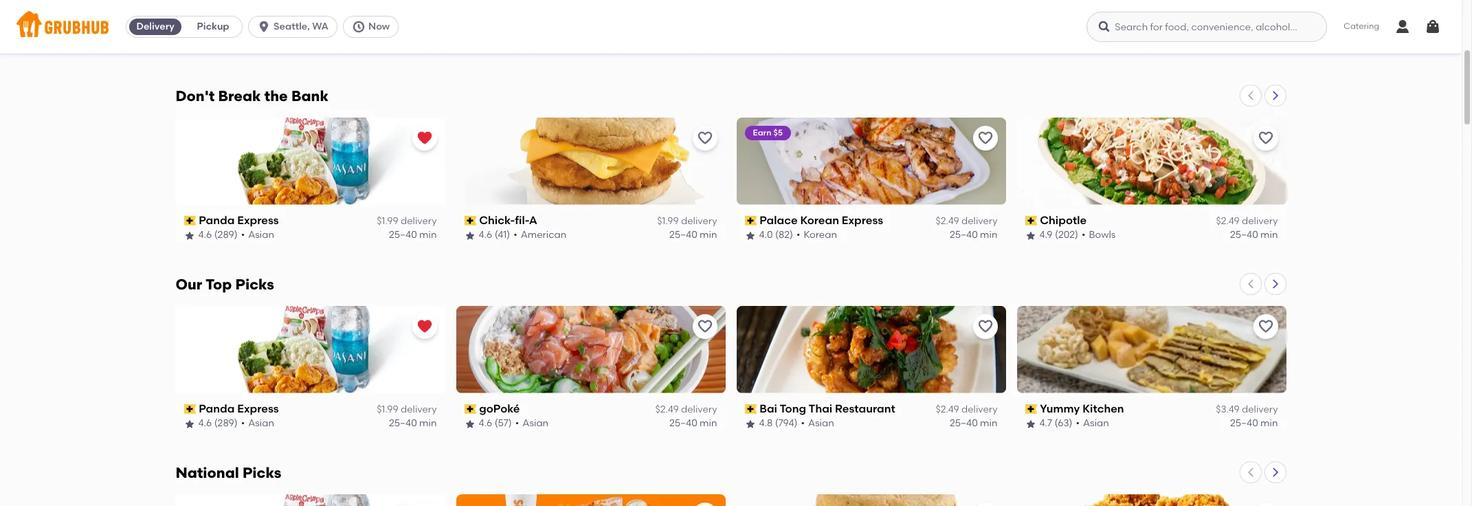 Task type: locate. For each thing, give the bounding box(es) containing it.
panda express logo image
[[176, 117, 445, 205], [176, 306, 445, 393], [176, 494, 445, 506]]

4.6
[[479, 41, 492, 53], [198, 229, 212, 241], [479, 229, 492, 241], [198, 418, 212, 429], [479, 418, 492, 429]]

palace
[[760, 214, 798, 227]]

catering
[[1344, 22, 1380, 31]]

(82)
[[776, 229, 793, 241]]

1 caret left icon image from the top
[[1245, 90, 1256, 101]]

subscription pass image left yummy
[[1025, 404, 1038, 414]]

star icon image left 4.8
[[745, 418, 756, 429]]

bank
[[291, 87, 329, 104]]

$2.49 delivery
[[936, 215, 998, 227], [1217, 215, 1278, 227], [656, 404, 717, 415], [936, 404, 998, 415]]

a
[[529, 214, 538, 227]]

1 horizontal spatial svg image
[[1395, 19, 1412, 35]]

1 caret right icon image from the top
[[1270, 90, 1281, 101]]

2 panda express from the top
[[199, 402, 279, 415]]

2 caret right icon image from the top
[[1270, 278, 1281, 289]]

• asian for star icon related to subscription pass icon related to panda express
[[241, 229, 274, 241]]

subscription pass image
[[184, 28, 196, 37], [184, 216, 196, 226], [464, 216, 477, 226], [745, 216, 757, 226], [1025, 216, 1038, 226], [745, 404, 757, 414], [1025, 404, 1038, 414]]

1 vertical spatial caret left icon image
[[1245, 278, 1256, 289]]

saved restaurant button
[[412, 126, 437, 150], [412, 314, 437, 339]]

1 horizontal spatial save this restaurant image
[[1258, 130, 1274, 146]]

(794)
[[775, 418, 798, 429]]

$1.99 delivery
[[377, 215, 437, 227], [657, 215, 717, 227], [377, 404, 437, 415]]

$5
[[774, 128, 783, 137]]

now button
[[343, 16, 404, 38]]

25–40 min for subscription pass icon related to chick-fil-a
[[670, 229, 717, 241]]

restaurant
[[835, 402, 896, 415]]

subscription pass image for panda express
[[184, 216, 196, 226]]

2 subscription pass image from the left
[[464, 404, 477, 414]]

star icon image left 4.7
[[1025, 418, 1036, 429]]

25–40 for star icon on the right of 40–55 min
[[670, 41, 698, 53]]

4.7 (63)
[[1040, 418, 1073, 429]]

sodo
[[199, 25, 232, 38]]

1 panda from the top
[[199, 214, 235, 227]]

saved restaurant image
[[416, 130, 433, 146], [416, 318, 433, 335]]

palace korean express logo image
[[737, 117, 1006, 205]]

1 vertical spatial caret right icon image
[[1270, 278, 1281, 289]]

0 vertical spatial saved restaurant button
[[412, 126, 437, 150]]

subscription pass image for yummy kitchen
[[1025, 404, 1038, 414]]

min for sodo bento subscription pass icon
[[419, 41, 437, 53]]

panda express logo image for our top picks
[[176, 306, 445, 393]]

1 horizontal spatial subscription pass image
[[464, 404, 477, 414]]

picks right top
[[235, 276, 274, 293]]

0 vertical spatial korean
[[801, 214, 839, 227]]

subscription pass image left "bai"
[[745, 404, 757, 414]]

0 vertical spatial chick-fil-a logo image
[[456, 117, 726, 205]]

2 saved restaurant image from the top
[[416, 318, 433, 335]]

(289)
[[495, 41, 518, 53], [214, 229, 238, 241], [214, 418, 238, 429]]

0 vertical spatial caret right icon image
[[1270, 90, 1281, 101]]

bai
[[760, 402, 778, 415]]

1 vertical spatial panda express logo image
[[176, 306, 445, 393]]

$3.49
[[1216, 404, 1240, 415]]

2 panda express logo image from the top
[[176, 306, 445, 393]]

panda for break
[[199, 214, 235, 227]]

national picks
[[176, 464, 282, 481]]

0 vertical spatial picks
[[235, 276, 274, 293]]

panda express
[[199, 214, 279, 227], [199, 402, 279, 415]]

bento
[[235, 25, 267, 38]]

4.6 for star icon on top of national
[[198, 418, 212, 429]]

star icon image for palace korean express's subscription pass icon
[[745, 230, 756, 241]]

min
[[419, 41, 437, 53], [700, 41, 717, 53], [419, 229, 437, 241], [700, 229, 717, 241], [981, 229, 998, 241], [1261, 229, 1278, 241], [419, 418, 437, 429], [700, 418, 717, 429], [981, 418, 998, 429], [1261, 418, 1278, 429]]

caret right icon image for the
[[1270, 90, 1281, 101]]

4.6 (289) for our top picks
[[198, 418, 238, 429]]

subscription pass image left chipotle
[[1025, 216, 1038, 226]]

4.7
[[1040, 418, 1053, 429]]

2 panda from the top
[[199, 402, 235, 415]]

save this restaurant image for yummy kitchen
[[1258, 318, 1274, 335]]

asian
[[529, 41, 555, 53], [248, 229, 274, 241], [248, 418, 274, 429], [523, 418, 549, 429], [808, 418, 834, 429], [1084, 418, 1110, 429]]

delivery
[[401, 27, 437, 39], [401, 215, 437, 227], [681, 215, 717, 227], [962, 215, 998, 227], [1242, 215, 1278, 227], [401, 404, 437, 415], [681, 404, 717, 415], [962, 404, 998, 415], [1242, 404, 1278, 415]]

don't
[[176, 87, 215, 104]]

2 vertical spatial caret right icon image
[[1270, 467, 1281, 478]]

korean for palace
[[801, 214, 839, 227]]

star icon image up our on the bottom left of page
[[184, 230, 195, 241]]

$3.49 delivery
[[1216, 404, 1278, 415]]

asian for star icon associated with subscription pass icon associated with yummy kitchen
[[1084, 418, 1110, 429]]

$1.99
[[377, 215, 398, 227], [657, 215, 679, 227], [377, 404, 398, 415]]

1 vertical spatial (289)
[[214, 229, 238, 241]]

0 vertical spatial caret left icon image
[[1245, 90, 1256, 101]]

don't break the bank
[[176, 87, 329, 104]]

0 vertical spatial saved restaurant image
[[416, 130, 433, 146]]

$2.49 delivery for bai tong thai restaurant
[[936, 404, 998, 415]]

• asian for star icon on the left of "4.6 (57)"
[[516, 418, 549, 429]]

star icon image right 40–55 min
[[464, 42, 475, 53]]

3 panda express logo image from the top
[[176, 494, 445, 506]]

chick-fil-a
[[479, 214, 538, 227]]

svg image
[[257, 20, 271, 34], [1098, 20, 1112, 34]]

25–40 for star icon for palace korean express's subscription pass icon
[[950, 229, 978, 241]]

min for bai tong thai restaurant's subscription pass icon
[[981, 418, 998, 429]]

panda express up 'national picks'
[[199, 402, 279, 415]]

fil-
[[515, 214, 529, 227]]

saved restaurant image for our top picks
[[416, 318, 433, 335]]

our
[[176, 276, 202, 293]]

1 vertical spatial saved restaurant button
[[412, 314, 437, 339]]

now
[[368, 21, 390, 32]]

panda express up our top picks
[[199, 214, 279, 227]]

3 caret left icon image from the top
[[1245, 467, 1256, 478]]

star icon image left "4.6 (57)"
[[464, 418, 475, 429]]

$1.99 for don't break the bank
[[377, 215, 398, 227]]

seattle,
[[274, 21, 310, 32]]

express for the
[[237, 214, 279, 227]]

(41)
[[495, 229, 510, 241]]

korean
[[801, 214, 839, 227], [804, 229, 837, 241]]

4.0 (82)
[[759, 229, 793, 241]]

$2.49
[[936, 215, 960, 227], [1217, 215, 1240, 227], [656, 404, 679, 415], [936, 404, 960, 415]]

1 saved restaurant button from the top
[[412, 126, 437, 150]]

caret left icon image
[[1245, 90, 1256, 101], [1245, 278, 1256, 289], [1245, 467, 1256, 478]]

american
[[521, 229, 567, 241]]

4.6 (289)
[[479, 41, 518, 53], [198, 229, 238, 241], [198, 418, 238, 429]]

asian for star icon on the left of "4.6 (57)"
[[523, 418, 549, 429]]

subscription pass image for palace korean express
[[745, 216, 757, 226]]

star icon image left 4.6 (41)
[[464, 230, 475, 241]]

1 vertical spatial panda express
[[199, 402, 279, 415]]

4.0
[[759, 229, 773, 241]]

$2.49 for palace korean express
[[936, 215, 960, 227]]

subscription pass image up national
[[184, 404, 196, 414]]

subscription pass image up our on the bottom left of page
[[184, 216, 196, 226]]

• for star icon related to subscription pass icon related to panda express
[[241, 229, 245, 241]]

star icon image
[[464, 42, 475, 53], [184, 230, 195, 241], [464, 230, 475, 241], [745, 230, 756, 241], [1025, 230, 1036, 241], [184, 418, 195, 429], [464, 418, 475, 429], [745, 418, 756, 429], [1025, 418, 1036, 429]]

(63)
[[1055, 418, 1073, 429]]

star icon image for subscription pass icon associated with chipotle
[[1025, 230, 1036, 241]]

(57)
[[495, 418, 512, 429]]

25–40 min for subscription pass icon associated with chipotle
[[1231, 229, 1278, 241]]

korean up • korean
[[801, 214, 839, 227]]

1 vertical spatial panda
[[199, 402, 235, 415]]

subscription pass image
[[184, 404, 196, 414], [464, 404, 477, 414]]

0 horizontal spatial subscription pass image
[[184, 404, 196, 414]]

seattle, wa button
[[248, 16, 343, 38]]

subscription pass image left gopoké
[[464, 404, 477, 414]]

1 panda express from the top
[[199, 214, 279, 227]]

1 svg image from the left
[[257, 20, 271, 34]]

4.6 for star icon on the left of "4.6 (57)"
[[479, 418, 492, 429]]

asian for star icon associated with bai tong thai restaurant's subscription pass icon
[[808, 418, 834, 429]]

subscription pass image for chipotle
[[1025, 216, 1038, 226]]

subscription pass image left chick-
[[464, 216, 477, 226]]

subscription pass image for panda express
[[184, 404, 196, 414]]

2 vertical spatial 4.6 (289)
[[198, 418, 238, 429]]

2 vertical spatial panda express logo image
[[176, 494, 445, 506]]

0 vertical spatial panda
[[199, 214, 235, 227]]

panda express for top
[[199, 402, 279, 415]]

• asian for star icon on top of national
[[241, 418, 274, 429]]

1 save this restaurant image from the left
[[697, 130, 713, 146]]

25–40
[[670, 41, 698, 53], [389, 229, 417, 241], [670, 229, 698, 241], [950, 229, 978, 241], [1231, 229, 1259, 241], [389, 418, 417, 429], [670, 418, 698, 429], [950, 418, 978, 429], [1231, 418, 1259, 429]]

1 vertical spatial korean
[[804, 229, 837, 241]]

chick-fil-a logo image
[[456, 117, 726, 205], [737, 494, 1006, 506]]

0 horizontal spatial svg image
[[352, 20, 366, 34]]

40–55
[[389, 41, 417, 53]]

2 horizontal spatial svg image
[[1425, 19, 1442, 35]]

0 horizontal spatial save this restaurant image
[[697, 130, 713, 146]]

subscription pass image left palace
[[745, 216, 757, 226]]

star icon image left the 4.0
[[745, 230, 756, 241]]

0 vertical spatial (289)
[[495, 41, 518, 53]]

0 horizontal spatial chick-fil-a logo image
[[456, 117, 726, 205]]

2 save this restaurant image from the left
[[1258, 130, 1274, 146]]

caret right icon image for picks
[[1270, 278, 1281, 289]]

1 vertical spatial saved restaurant image
[[416, 318, 433, 335]]

korean down palace korean express
[[804, 229, 837, 241]]

star icon image up national
[[184, 418, 195, 429]]

star icon image for subscription pass icon associated with yummy kitchen
[[1025, 418, 1036, 429]]

caret right icon image
[[1270, 90, 1281, 101], [1270, 278, 1281, 289], [1270, 467, 1281, 478]]

panda express for break
[[199, 214, 279, 227]]

star icon image left 4.9
[[1025, 230, 1036, 241]]

1 subscription pass image from the left
[[184, 404, 196, 414]]

save this restaurant button
[[693, 126, 717, 150], [973, 126, 998, 150], [1254, 126, 1278, 150], [693, 314, 717, 339], [973, 314, 998, 339], [1254, 314, 1278, 339]]

0 vertical spatial panda express
[[199, 214, 279, 227]]

1 horizontal spatial chick-fil-a logo image
[[737, 494, 1006, 506]]

4.6 for star icon related to subscription pass icon related to panda express
[[198, 229, 212, 241]]

2 vertical spatial caret left icon image
[[1245, 467, 1256, 478]]

save this restaurant image for chipotle
[[1258, 130, 1274, 146]]

$2.49 for chipotle
[[1217, 215, 1240, 227]]

1 saved restaurant image from the top
[[416, 130, 433, 146]]

2 saved restaurant button from the top
[[412, 314, 437, 339]]

subscription pass image up breakfast
[[184, 28, 196, 37]]

picks
[[235, 276, 274, 293], [243, 464, 282, 481]]

$7.49
[[377, 27, 398, 39]]

• asian
[[522, 41, 555, 53], [241, 229, 274, 241], [241, 418, 274, 429], [516, 418, 549, 429], [801, 418, 834, 429], [1076, 418, 1110, 429]]

save this restaurant image
[[697, 130, 713, 146], [1258, 130, 1274, 146]]

0 horizontal spatial svg image
[[257, 20, 271, 34]]

1 panda express logo image from the top
[[176, 117, 445, 205]]

svg image inside seattle, wa button
[[257, 20, 271, 34]]

panda up top
[[199, 214, 235, 227]]

express
[[237, 214, 279, 227], [842, 214, 884, 227], [237, 402, 279, 415]]

panda up national
[[199, 402, 235, 415]]

(289) for our top picks
[[214, 418, 238, 429]]

main navigation navigation
[[0, 0, 1462, 54]]

chipotle
[[1040, 214, 1087, 227]]

panda
[[199, 214, 235, 227], [199, 402, 235, 415]]

save this restaurant image
[[977, 130, 994, 146], [697, 318, 713, 335], [977, 318, 994, 335], [1258, 318, 1274, 335]]

save this restaurant button for yummy kitchen
[[1254, 314, 1278, 339]]

2 vertical spatial (289)
[[214, 418, 238, 429]]

subscription pass image for sodo bento
[[184, 28, 196, 37]]

• for star icon for palace korean express's subscription pass icon
[[797, 229, 801, 241]]

panda express logo image for don't break the bank
[[176, 117, 445, 205]]

1 horizontal spatial svg image
[[1098, 20, 1112, 34]]

svg image
[[1395, 19, 1412, 35], [1425, 19, 1442, 35], [352, 20, 366, 34]]

1 vertical spatial 4.6 (289)
[[198, 229, 238, 241]]

gopoké logo image
[[456, 306, 726, 393]]

•
[[522, 41, 525, 53], [241, 229, 245, 241], [514, 229, 517, 241], [797, 229, 801, 241], [1082, 229, 1086, 241], [241, 418, 245, 429], [516, 418, 519, 429], [801, 418, 805, 429], [1076, 418, 1080, 429]]

picks right national
[[243, 464, 282, 481]]

$2.49 delivery for gopoké
[[656, 404, 717, 415]]

0 vertical spatial panda express logo image
[[176, 117, 445, 205]]

2 caret left icon image from the top
[[1245, 278, 1256, 289]]

25–40 min
[[670, 41, 717, 53], [389, 229, 437, 241], [670, 229, 717, 241], [950, 229, 998, 241], [1231, 229, 1278, 241], [389, 418, 437, 429], [670, 418, 717, 429], [950, 418, 998, 429], [1231, 418, 1278, 429]]



Task type: describe. For each thing, give the bounding box(es) containing it.
4.6 (41)
[[479, 229, 510, 241]]

40–55 min
[[389, 41, 437, 53]]

4.6 (57)
[[479, 418, 512, 429]]

thai
[[809, 402, 833, 415]]

bai tong thai restaurant
[[760, 402, 896, 415]]

25–40 for star icon on the left of "4.6 (57)"
[[670, 418, 698, 429]]

delivery button
[[127, 16, 184, 38]]

save this restaurant button for gopoké
[[693, 314, 717, 339]]

$2.49 for gopoké
[[656, 404, 679, 415]]

svg image inside now button
[[352, 20, 366, 34]]

subscription pass image for bai tong thai restaurant
[[745, 404, 757, 414]]

• for star icon associated with subscription pass icon associated with yummy kitchen
[[1076, 418, 1080, 429]]

asian for star icon on the right of 40–55 min
[[529, 41, 555, 53]]

$7.49 delivery
[[377, 27, 437, 39]]

sodo bento
[[199, 25, 267, 38]]

• for star icon associated with bai tong thai restaurant's subscription pass icon
[[801, 418, 805, 429]]

• for star icon associated with subscription pass icon related to chick-fil-a
[[514, 229, 517, 241]]

• for star icon on top of national
[[241, 418, 245, 429]]

• asian for star icon associated with bai tong thai restaurant's subscription pass icon
[[801, 418, 834, 429]]

wa
[[312, 21, 329, 32]]

yummy
[[1040, 402, 1080, 415]]

earn
[[753, 128, 772, 137]]

pickup button
[[184, 16, 242, 38]]

save this restaurant image for bai tong thai restaurant
[[977, 318, 994, 335]]

4.9
[[1040, 229, 1053, 241]]

• korean
[[797, 229, 837, 241]]

bowls
[[1089, 229, 1116, 241]]

25–40 for subscription pass icon associated with chipotle star icon
[[1231, 229, 1259, 241]]

$2.49 delivery for chipotle
[[1217, 215, 1278, 227]]

Search for food, convenience, alcohol... search field
[[1087, 12, 1328, 42]]

• for subscription pass icon associated with chipotle star icon
[[1082, 229, 1086, 241]]

subscription pass image for chick-fil-a
[[464, 216, 477, 226]]

palace korean express
[[760, 214, 884, 227]]

panda for top
[[199, 402, 235, 415]]

earn $5
[[753, 128, 783, 137]]

(289) for don't break the bank
[[214, 229, 238, 241]]

caret left icon image for the
[[1245, 90, 1256, 101]]

star icon image for bai tong thai restaurant's subscription pass icon
[[745, 418, 756, 429]]

the
[[265, 87, 288, 104]]

our top picks
[[176, 276, 274, 293]]

delivery
[[136, 21, 174, 32]]

chipotle logo image
[[1017, 117, 1287, 205]]

asian for star icon on top of national
[[248, 418, 274, 429]]

(202)
[[1055, 229, 1079, 241]]

1 vertical spatial picks
[[243, 464, 282, 481]]

seattle, wa
[[274, 21, 329, 32]]

subscription pass image for gopoké
[[464, 404, 477, 414]]

express for picks
[[237, 402, 279, 415]]

saved restaurant button for our top picks
[[412, 314, 437, 339]]

national
[[176, 464, 239, 481]]

• for star icon on the right of 40–55 min
[[522, 41, 525, 53]]

save this restaurant button for bai tong thai restaurant
[[973, 314, 998, 339]]

min for subscription pass icon related to chick-fil-a
[[700, 229, 717, 241]]

star icon image for subscription pass icon related to chick-fil-a
[[464, 230, 475, 241]]

25–40 for star icon associated with subscription pass icon related to chick-fil-a
[[670, 229, 698, 241]]

3 caret right icon image from the top
[[1270, 467, 1281, 478]]

4.9 (202)
[[1040, 229, 1079, 241]]

$2.49 delivery for palace korean express
[[936, 215, 998, 227]]

tong
[[780, 402, 806, 415]]

4.6 for star icon associated with subscription pass icon related to chick-fil-a
[[479, 229, 492, 241]]

25–40 min for subscription pass icon associated with yummy kitchen
[[1231, 418, 1278, 429]]

• american
[[514, 229, 567, 241]]

saved restaurant button for don't break the bank
[[412, 126, 437, 150]]

caret left icon image for picks
[[1245, 278, 1256, 289]]

25–40 for star icon associated with subscription pass icon associated with yummy kitchen
[[1231, 418, 1259, 429]]

0 vertical spatial 4.6 (289)
[[479, 41, 518, 53]]

chick-
[[479, 214, 515, 227]]

$1.99 for our top picks
[[377, 404, 398, 415]]

4.8 (794)
[[759, 418, 798, 429]]

• bowls
[[1082, 229, 1116, 241]]

save this restaurant image for chick-fil-a
[[697, 130, 713, 146]]

min for subscription pass icon associated with yummy kitchen
[[1261, 418, 1278, 429]]

min for subscription pass icon related to panda express
[[419, 229, 437, 241]]

yummy kitchen logo image
[[1017, 306, 1287, 393]]

25–40 for star icon on top of national
[[389, 418, 417, 429]]

pickup
[[197, 21, 229, 32]]

bai tong thai restaurant logo image
[[737, 306, 1006, 393]]

2 svg image from the left
[[1098, 20, 1112, 34]]

min for palace korean express's subscription pass icon
[[981, 229, 998, 241]]

kfc logo image
[[1017, 494, 1287, 506]]

4.8
[[759, 418, 773, 429]]

gopoké
[[479, 402, 520, 415]]

25–40 min for subscription pass icon related to panda express
[[389, 229, 437, 241]]

25–40 min for palace korean express's subscription pass icon
[[950, 229, 998, 241]]

breakfast
[[184, 41, 228, 53]]

25–40 for star icon associated with bai tong thai restaurant's subscription pass icon
[[950, 418, 978, 429]]

min for subscription pass icon associated with chipotle
[[1261, 229, 1278, 241]]

$1.99 delivery for don't break the bank
[[377, 215, 437, 227]]

asian for star icon related to subscription pass icon related to panda express
[[248, 229, 274, 241]]

• asian for star icon associated with subscription pass icon associated with yummy kitchen
[[1076, 418, 1110, 429]]

• asian for star icon on the right of 40–55 min
[[522, 41, 555, 53]]

save this restaurant image for gopoké
[[697, 318, 713, 335]]

$2.49 for bai tong thai restaurant
[[936, 404, 960, 415]]

save this restaurant button for chipotle
[[1254, 126, 1278, 150]]

top
[[205, 276, 232, 293]]

• for star icon on the left of "4.6 (57)"
[[516, 418, 519, 429]]

25–40 min for bai tong thai restaurant's subscription pass icon
[[950, 418, 998, 429]]

4.6 (289) for don't break the bank
[[198, 229, 238, 241]]

yummy kitchen
[[1040, 402, 1125, 415]]

kitchen
[[1083, 402, 1125, 415]]

catering button
[[1335, 11, 1390, 42]]

25–40 for star icon related to subscription pass icon related to panda express
[[389, 229, 417, 241]]

save this restaurant button for chick-fil-a
[[693, 126, 717, 150]]

break
[[218, 87, 261, 104]]

$1.99 delivery for our top picks
[[377, 404, 437, 415]]

1 vertical spatial chick-fil-a logo image
[[737, 494, 1006, 506]]

popeyes logo image
[[456, 494, 726, 506]]

korean for •
[[804, 229, 837, 241]]

saved restaurant image for don't break the bank
[[416, 130, 433, 146]]

star icon image for subscription pass icon related to panda express
[[184, 230, 195, 241]]



Task type: vqa. For each thing, say whether or not it's contained in the screenshot.


